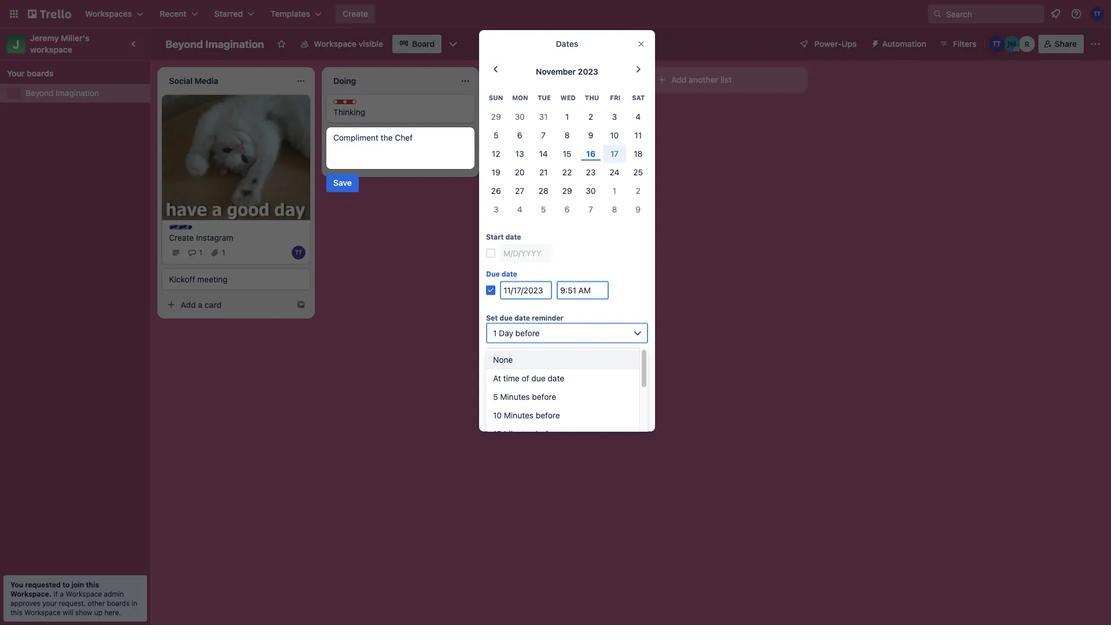 Task type: locate. For each thing, give the bounding box(es) containing it.
this right the join
[[86, 581, 99, 589]]

minutes for 15
[[504, 429, 534, 438]]

star or unstar board image
[[277, 39, 286, 49]]

a
[[527, 105, 531, 115], [363, 158, 367, 168], [198, 300, 203, 309], [60, 590, 64, 598]]

up
[[94, 608, 103, 617]]

power-
[[815, 39, 842, 49]]

0 vertical spatial 8
[[565, 130, 570, 140]]

all
[[582, 349, 590, 359]]

30
[[515, 112, 525, 121], [586, 186, 596, 195]]

1 button down 24
[[603, 181, 627, 200]]

2 vertical spatial add a card button
[[162, 296, 292, 314]]

your
[[7, 69, 25, 78]]

add a card down compliment the chef
[[345, 158, 386, 168]]

2 edit from the top
[[499, 257, 514, 266]]

fri
[[610, 94, 621, 102]]

0 horizontal spatial members
[[531, 173, 567, 183]]

16 button
[[579, 144, 603, 163]]

7 down 23 button
[[589, 204, 593, 214]]

Board name text field
[[160, 35, 270, 53]]

november
[[536, 67, 576, 76]]

filters
[[953, 39, 977, 49]]

create for create instagram
[[169, 233, 194, 242]]

imagination
[[205, 38, 264, 50], [56, 88, 99, 98]]

of right time
[[522, 373, 529, 383]]

2 for topmost "2" button
[[589, 112, 593, 121]]

5 button up 12
[[484, 126, 508, 144]]

0 vertical spatial 9 button
[[579, 126, 603, 144]]

none
[[493, 355, 513, 364]]

10 up 17
[[610, 130, 619, 140]]

0 horizontal spatial add a card
[[181, 300, 222, 309]]

this down approves
[[10, 608, 22, 617]]

0 vertical spatial 29
[[491, 112, 501, 121]]

0 vertical spatial this
[[532, 361, 546, 370]]

3 down fri
[[612, 112, 617, 121]]

0 vertical spatial beyond imagination
[[166, 38, 264, 50]]

archive
[[499, 278, 528, 287]]

copy button
[[479, 232, 526, 250]]

0 vertical spatial edit
[[499, 153, 514, 162]]

0 horizontal spatial create from template… image
[[296, 300, 306, 309]]

0 vertical spatial create
[[343, 9, 368, 19]]

1 horizontal spatial 8 button
[[603, 200, 627, 218]]

card for add a card button to the middle
[[369, 158, 386, 168]]

next month image
[[632, 63, 646, 76]]

0 vertical spatial minutes
[[500, 392, 530, 401]]

9 down 25 button
[[636, 204, 641, 214]]

30 button down 23
[[579, 181, 603, 200]]

0 horizontal spatial 15
[[493, 429, 502, 438]]

9 button down 25 button
[[627, 200, 650, 218]]

29 down 22 button
[[562, 186, 572, 195]]

before
[[516, 328, 540, 338], [532, 392, 557, 401], [536, 410, 560, 420], [536, 429, 560, 438]]

1 vertical spatial save
[[558, 383, 577, 392]]

5 button down 28
[[532, 200, 556, 218]]

2 vertical spatial this
[[10, 608, 22, 617]]

this inside the reminders will be sent to all members and watchers of this card.
[[532, 361, 546, 370]]

1 change from the top
[[499, 173, 529, 183]]

30 down 23 button
[[586, 186, 596, 195]]

card up 13
[[522, 132, 539, 141]]

create inside "link"
[[169, 233, 194, 242]]

1 vertical spatial 8 button
[[603, 200, 627, 218]]

2 for rightmost "2" button
[[636, 186, 641, 195]]

of
[[523, 361, 530, 370], [522, 373, 529, 383]]

1 horizontal spatial due
[[532, 373, 546, 383]]

day
[[499, 328, 513, 338]]

0 vertical spatial beyond
[[166, 38, 203, 50]]

visible
[[359, 39, 383, 49]]

minutes down 10 minutes before
[[504, 429, 534, 438]]

1 horizontal spatial 1 button
[[603, 181, 627, 200]]

add a card down mon
[[509, 105, 551, 115]]

3 button down '26' at the left top
[[484, 200, 508, 218]]

19 button
[[484, 163, 508, 181]]

add
[[672, 75, 687, 85], [509, 105, 525, 115], [345, 158, 360, 168], [181, 300, 196, 309]]

set due date reminder
[[486, 314, 564, 322]]

0 vertical spatial 29 button
[[484, 107, 508, 126]]

15
[[563, 149, 572, 158], [493, 429, 502, 438]]

0 vertical spatial 4 button
[[627, 107, 650, 126]]

29 button
[[484, 107, 508, 126], [556, 181, 579, 200]]

of inside the reminders will be sent to all members and watchers of this card.
[[523, 361, 530, 370]]

2 down thu
[[589, 112, 593, 121]]

1 vertical spatial create from template… image
[[296, 300, 306, 309]]

thoughts thinking
[[333, 100, 377, 117]]

10 down 5 minutes before
[[493, 410, 502, 420]]

members
[[531, 173, 567, 183], [593, 349, 628, 359]]

2 button down thu
[[579, 107, 603, 126]]

4 button up the 11
[[627, 107, 650, 126]]

will inside if a workspace admin approves your request, other boards in this workspace will show up here.
[[63, 608, 73, 617]]

27 button
[[508, 181, 532, 200]]

1 vertical spatial 15
[[493, 429, 502, 438]]

1 horizontal spatial terry turtle (terryturtle) image
[[989, 36, 1005, 52]]

due right set at the left bottom of the page
[[500, 314, 513, 322]]

tue
[[538, 94, 551, 102]]

1 horizontal spatial 7 button
[[579, 200, 603, 218]]

4 button
[[627, 107, 650, 126], [508, 200, 532, 218]]

0 vertical spatial 30
[[515, 112, 525, 121]]

create down color: purple, title: none icon
[[169, 233, 194, 242]]

0 vertical spatial of
[[523, 361, 530, 370]]

2 button down 25
[[627, 181, 650, 200]]

0 vertical spatial add a card button
[[491, 101, 621, 119]]

8 button
[[556, 126, 579, 144], [603, 200, 627, 218]]

1 edit from the top
[[499, 153, 514, 162]]

15 inside button
[[563, 149, 572, 158]]

date down card.
[[548, 373, 565, 383]]

terry turtle (terryturtle) image
[[1091, 7, 1105, 21], [989, 36, 1005, 52], [292, 246, 306, 260]]

boards right your
[[27, 69, 54, 78]]

1 horizontal spatial 3
[[612, 112, 617, 121]]

thinking
[[333, 107, 366, 117]]

card.
[[548, 361, 567, 370]]

your boards
[[7, 69, 54, 78]]

5 down cover
[[541, 204, 546, 214]]

0 horizontal spatial 4
[[517, 204, 523, 214]]

1 horizontal spatial create
[[343, 9, 368, 19]]

25
[[634, 167, 643, 177]]

due up 5 minutes before
[[532, 373, 546, 383]]

6 for the topmost 6 button
[[517, 130, 523, 140]]

17
[[611, 149, 619, 158]]

if a workspace admin approves your request, other boards in this workspace will show up here.
[[10, 590, 137, 617]]

workspace down your
[[24, 608, 61, 617]]

0 horizontal spatial imagination
[[56, 88, 99, 98]]

30 down mon
[[515, 112, 525, 121]]

start
[[486, 233, 504, 241]]

boards down admin
[[107, 599, 130, 607]]

of up "at time of due date"
[[523, 361, 530, 370]]

1 vertical spatial 29 button
[[556, 181, 579, 200]]

29 button down sun
[[484, 107, 508, 126]]

3 down '26' button
[[494, 204, 499, 214]]

8 up 15 button
[[565, 130, 570, 140]]

save down compliment
[[333, 178, 352, 188]]

beyond imagination inside beyond imagination link
[[25, 88, 99, 98]]

15 for 15
[[563, 149, 572, 158]]

save up remove
[[558, 383, 577, 392]]

1 horizontal spatial 15
[[563, 149, 572, 158]]

1 button
[[556, 107, 579, 126], [603, 181, 627, 200]]

before down set due date reminder
[[516, 328, 540, 338]]

workspace left visible on the left of the page
[[314, 39, 357, 49]]

will
[[528, 349, 540, 359], [63, 608, 73, 617]]

1 horizontal spatial boards
[[107, 599, 130, 607]]

0 vertical spatial workspace
[[314, 39, 357, 49]]

workspace down the join
[[66, 590, 102, 598]]

3
[[612, 112, 617, 121], [494, 204, 499, 214]]

1 button down wed
[[556, 107, 579, 126]]

4 button down 27
[[508, 200, 532, 218]]

0 vertical spatial 8 button
[[556, 126, 579, 144]]

0 horizontal spatial 30
[[515, 112, 525, 121]]

create from template… image for the rightmost add a card button
[[625, 105, 635, 115]]

you requested to join this workspace.
[[10, 581, 99, 598]]

list
[[721, 75, 732, 85]]

1 vertical spatial create
[[169, 233, 194, 242]]

0 vertical spatial save button
[[327, 174, 359, 192]]

0 vertical spatial boards
[[27, 69, 54, 78]]

0 vertical spatial change
[[499, 173, 529, 183]]

card down meeting
[[205, 300, 222, 309]]

0 horizontal spatial to
[[63, 581, 70, 589]]

9 button up 16
[[579, 126, 603, 144]]

the
[[381, 133, 393, 142]]

add a card down kickoff meeting
[[181, 300, 222, 309]]

save button down compliment
[[327, 174, 359, 192]]

will down 'request,'
[[63, 608, 73, 617]]

7 button up 14
[[532, 126, 556, 144]]

miller's
[[61, 33, 90, 43]]

7 down 31 button
[[541, 130, 546, 140]]

card down compliment the chef
[[369, 158, 386, 168]]

23
[[586, 167, 596, 177]]

members right 'all'
[[593, 349, 628, 359]]

M/D/YYYY text field
[[500, 281, 552, 300]]

6 down 22 button
[[565, 204, 570, 214]]

create inside button
[[343, 9, 368, 19]]

7 for bottommost 7 button
[[589, 204, 593, 214]]

6 button right cover
[[556, 200, 579, 218]]

26 button
[[484, 181, 508, 200]]

5 down the at
[[493, 392, 498, 401]]

0 horizontal spatial 5 button
[[484, 126, 508, 144]]

15 up 22
[[563, 149, 572, 158]]

0 horizontal spatial this
[[10, 608, 22, 617]]

0 vertical spatial 6
[[517, 130, 523, 140]]

1 horizontal spatial 29
[[562, 186, 572, 195]]

archive button
[[479, 273, 535, 292]]

3 for right 3 button
[[612, 112, 617, 121]]

8 for the bottom the 8 button
[[612, 204, 617, 214]]

edit for edit dates
[[499, 257, 514, 266]]

1 horizontal spatial 4
[[636, 112, 641, 121]]

1 vertical spatial 9
[[636, 204, 641, 214]]

0 horizontal spatial 2 button
[[579, 107, 603, 126]]

your boards with 1 items element
[[7, 67, 138, 80]]

back to home image
[[28, 5, 71, 23]]

change members button
[[479, 169, 574, 188]]

copy
[[499, 236, 519, 245]]

labels
[[516, 153, 539, 162]]

members up 28
[[531, 173, 567, 183]]

save button up remove
[[486, 378, 648, 397]]

a down compliment the chef
[[363, 158, 367, 168]]

imagination down the your boards with 1 items element
[[56, 88, 99, 98]]

29 down sun
[[491, 112, 501, 121]]

1 vertical spatial imagination
[[56, 88, 99, 98]]

last month image
[[489, 63, 503, 76]]

6 button up 13
[[508, 126, 532, 144]]

27
[[515, 186, 525, 195]]

primary element
[[0, 0, 1112, 28]]

1 vertical spatial 29
[[562, 186, 572, 195]]

3 for the bottommost 3 button
[[494, 204, 499, 214]]

8 down 24 button
[[612, 204, 617, 214]]

jeremy miller (jeremymiller198) image
[[1004, 36, 1021, 52]]

15 down 10 minutes before
[[493, 429, 502, 438]]

2023
[[578, 67, 599, 76]]

0 horizontal spatial 10
[[493, 410, 502, 420]]

before down 10 minutes before
[[536, 429, 560, 438]]

0 vertical spatial 2
[[589, 112, 593, 121]]

reminder
[[532, 314, 564, 322]]

0 vertical spatial 15
[[563, 149, 572, 158]]

2 change from the top
[[499, 194, 529, 204]]

1 vertical spatial 8
[[612, 204, 617, 214]]

0 vertical spatial 1 button
[[556, 107, 579, 126]]

imagination left star or unstar board icon
[[205, 38, 264, 50]]

0 horizontal spatial due
[[500, 314, 513, 322]]

30 button down mon
[[508, 107, 532, 126]]

change for change members
[[499, 173, 529, 183]]

save button
[[327, 174, 359, 192], [486, 378, 648, 397]]

18
[[634, 149, 643, 158]]

a down mon
[[527, 105, 531, 115]]

1 horizontal spatial members
[[593, 349, 628, 359]]

workspace
[[314, 39, 357, 49], [66, 590, 102, 598], [24, 608, 61, 617]]

6 up 13
[[517, 130, 523, 140]]

13 button
[[508, 144, 532, 163]]

1 vertical spatial members
[[593, 349, 628, 359]]

to inside you requested to join this workspace.
[[63, 581, 70, 589]]

1 horizontal spatial to
[[572, 349, 580, 359]]

1 horizontal spatial save
[[558, 383, 577, 392]]

add a card button
[[491, 101, 621, 119], [327, 154, 456, 173], [162, 296, 292, 314]]

1 left the day
[[493, 328, 497, 338]]

this down be
[[532, 361, 546, 370]]

before down "at time of due date"
[[532, 392, 557, 401]]

this inside if a workspace admin approves your request, other boards in this workspace will show up here.
[[10, 608, 22, 617]]

minutes down 5 minutes before
[[504, 410, 534, 420]]

24
[[610, 167, 620, 177]]

5 left open
[[494, 130, 499, 140]]

5
[[494, 130, 499, 140], [541, 204, 546, 214], [493, 392, 498, 401]]

6 button
[[508, 126, 532, 144], [556, 200, 579, 218]]

10 inside button
[[610, 130, 619, 140]]

1 vertical spatial 2
[[636, 186, 641, 195]]

7 button down 23 button
[[579, 200, 603, 218]]

create for create
[[343, 9, 368, 19]]

2 down 25 button
[[636, 186, 641, 195]]

28
[[539, 186, 549, 195]]

this inside you requested to join this workspace.
[[86, 581, 99, 589]]

edit labels button
[[479, 148, 546, 167]]

11 button
[[627, 126, 650, 144]]

color: bold red, title: "thoughts" element
[[333, 100, 377, 108]]

8
[[565, 130, 570, 140], [612, 204, 617, 214]]

1 horizontal spatial beyond imagination
[[166, 38, 264, 50]]

edit for edit labels
[[499, 153, 514, 162]]

1 horizontal spatial 30 button
[[579, 181, 603, 200]]

0 vertical spatial 7
[[541, 130, 546, 140]]

1 down create instagram
[[199, 249, 202, 257]]

will left be
[[528, 349, 540, 359]]

a right "if"
[[60, 590, 64, 598]]

create from template… image for the leftmost add a card button
[[296, 300, 306, 309]]

workspace.
[[10, 590, 52, 598]]

2 horizontal spatial this
[[532, 361, 546, 370]]

0 vertical spatial 3
[[612, 112, 617, 121]]

november 2023
[[536, 67, 599, 76]]

your
[[42, 599, 57, 607]]

to left the join
[[63, 581, 70, 589]]

1 vertical spatial 3
[[494, 204, 499, 214]]

customize views image
[[448, 38, 459, 50]]

date down the move
[[506, 233, 521, 241]]

30 button
[[508, 107, 532, 126], [579, 181, 603, 200]]

add down kickoff
[[181, 300, 196, 309]]

minutes down time
[[500, 392, 530, 401]]

and
[[630, 349, 644, 359]]

show
[[75, 608, 92, 617]]

0 horizontal spatial 7
[[541, 130, 546, 140]]

add another list button
[[651, 67, 808, 93]]

a for the rightmost add a card button
[[527, 105, 531, 115]]

1 horizontal spatial 7
[[589, 204, 593, 214]]

minutes for 10
[[504, 410, 534, 420]]

card down tue
[[534, 105, 551, 115]]

1 vertical spatial 5 button
[[532, 200, 556, 218]]

workspace visible
[[314, 39, 383, 49]]

1 vertical spatial 30
[[586, 186, 596, 195]]

29 button down 22
[[556, 181, 579, 200]]

will inside the reminders will be sent to all members and watchers of this card.
[[528, 349, 540, 359]]

rubyanndersson (rubyanndersson) image
[[1019, 36, 1036, 52]]

2 horizontal spatial terry turtle (terryturtle) image
[[1091, 7, 1105, 21]]

4 down change cover
[[517, 204, 523, 214]]

a down kickoff meeting
[[198, 300, 203, 309]]

3 button down fri
[[603, 107, 627, 126]]

0 horizontal spatial create
[[169, 233, 194, 242]]

before for 10 minutes before
[[536, 410, 560, 420]]

sm image
[[866, 35, 883, 51]]

create from template… image
[[625, 105, 635, 115], [296, 300, 306, 309]]

change cover button
[[479, 190, 559, 208]]

4 down sat
[[636, 112, 641, 121]]

reminders
[[486, 349, 526, 359]]

1 vertical spatial edit
[[499, 257, 514, 266]]

0 horizontal spatial 3
[[494, 204, 499, 214]]

0 horizontal spatial 3 button
[[484, 200, 508, 218]]

create up workspace visible
[[343, 9, 368, 19]]

r button
[[1019, 36, 1036, 52]]

to left 'all'
[[572, 349, 580, 359]]

imagination inside board name text box
[[205, 38, 264, 50]]

before up 15 minutes before
[[536, 410, 560, 420]]

9
[[589, 130, 594, 140], [636, 204, 641, 214]]

0 vertical spatial create from template… image
[[625, 105, 635, 115]]

0 vertical spatial 9
[[589, 130, 594, 140]]

0 vertical spatial to
[[572, 349, 580, 359]]

Search field
[[943, 5, 1044, 23]]

1 horizontal spatial 6
[[565, 204, 570, 214]]

1 horizontal spatial save button
[[486, 378, 648, 397]]

9 up 16
[[589, 130, 594, 140]]

2 vertical spatial workspace
[[24, 608, 61, 617]]



Task type: vqa. For each thing, say whether or not it's contained in the screenshot.
the rightmost items
no



Task type: describe. For each thing, give the bounding box(es) containing it.
1 horizontal spatial 3 button
[[603, 107, 627, 126]]

Compliment the Chef text field
[[333, 132, 468, 164]]

beyond imagination link
[[25, 87, 144, 99]]

0 horizontal spatial 9
[[589, 130, 594, 140]]

set
[[486, 314, 498, 322]]

add inside "button"
[[672, 75, 687, 85]]

13
[[516, 149, 524, 158]]

add down mon
[[509, 105, 525, 115]]

0 horizontal spatial 4 button
[[508, 200, 532, 218]]

jeremy
[[30, 33, 59, 43]]

1 horizontal spatial 4 button
[[627, 107, 650, 126]]

change cover
[[499, 194, 552, 204]]

at
[[493, 373, 501, 383]]

1 vertical spatial 7 button
[[579, 200, 603, 218]]

1 vertical spatial 1 button
[[603, 181, 627, 200]]

kickoff meeting
[[169, 274, 228, 284]]

at time of due date
[[493, 373, 565, 383]]

automation button
[[866, 35, 934, 53]]

beyond imagination inside board name text box
[[166, 38, 264, 50]]

compliment
[[333, 133, 379, 142]]

mon
[[512, 94, 528, 102]]

card for the rightmost add a card button
[[534, 105, 551, 115]]

1 vertical spatial of
[[522, 373, 529, 383]]

1 vertical spatial save button
[[486, 378, 648, 397]]

requested
[[25, 581, 61, 589]]

open card link
[[479, 127, 546, 146]]

0 horizontal spatial save button
[[327, 174, 359, 192]]

card for the leftmost add a card button
[[205, 300, 222, 309]]

0 vertical spatial 6 button
[[508, 126, 532, 144]]

board link
[[393, 35, 442, 53]]

0 vertical spatial 5
[[494, 130, 499, 140]]

remove button
[[486, 401, 648, 420]]

this for be
[[532, 361, 546, 370]]

22 button
[[556, 163, 579, 181]]

M/D/YYYY text field
[[500, 244, 552, 262]]

15 minutes before
[[493, 429, 560, 438]]

10 button
[[603, 126, 627, 144]]

1 horizontal spatial 9
[[636, 204, 641, 214]]

10 minutes before
[[493, 410, 560, 420]]

compliment the chef link
[[333, 132, 468, 144]]

show menu image
[[1090, 38, 1102, 50]]

0 horizontal spatial beyond
[[25, 88, 54, 98]]

edit labels
[[499, 153, 539, 162]]

28 button
[[532, 181, 556, 200]]

members inside the reminders will be sent to all members and watchers of this card.
[[593, 349, 628, 359]]

0 vertical spatial 2 button
[[579, 107, 603, 126]]

8 for the 8 button to the left
[[565, 130, 570, 140]]

cover
[[531, 194, 552, 204]]

1 vertical spatial add a card button
[[327, 154, 456, 173]]

another
[[689, 75, 719, 85]]

time
[[503, 373, 520, 383]]

0 horizontal spatial boards
[[27, 69, 54, 78]]

power-ups button
[[792, 35, 864, 53]]

2 horizontal spatial add a card button
[[491, 101, 621, 119]]

21 button
[[532, 163, 556, 181]]

here.
[[104, 608, 121, 617]]

11
[[635, 130, 642, 140]]

15 for 15 minutes before
[[493, 429, 502, 438]]

admin
[[104, 590, 124, 598]]

1 down wed
[[566, 112, 569, 121]]

6 for the bottom 6 button
[[565, 204, 570, 214]]

members inside button
[[531, 173, 567, 183]]

kickoff meeting link
[[169, 274, 303, 285]]

0 horizontal spatial 9 button
[[579, 126, 603, 144]]

1 down 24 button
[[613, 186, 617, 195]]

due
[[486, 270, 500, 278]]

minutes for 5
[[500, 392, 530, 401]]

14 button
[[532, 144, 556, 163]]

boards inside if a workspace admin approves your request, other boards in this workspace will show up here.
[[107, 599, 130, 607]]

ups
[[842, 39, 857, 49]]

kickoff
[[169, 274, 195, 284]]

a for the leftmost add a card button
[[198, 300, 203, 309]]

0 horizontal spatial add a card button
[[162, 296, 292, 314]]

join
[[71, 581, 84, 589]]

1 vertical spatial 3 button
[[484, 200, 508, 218]]

in
[[132, 599, 137, 607]]

25 button
[[627, 163, 650, 181]]

31 button
[[532, 107, 556, 126]]

open information menu image
[[1071, 8, 1083, 20]]

you
[[10, 581, 23, 589]]

before for 5 minutes before
[[532, 392, 557, 401]]

create instagram link
[[169, 232, 303, 243]]

1 horizontal spatial add a card
[[345, 158, 386, 168]]

to inside the reminders will be sent to all members and watchers of this card.
[[572, 349, 580, 359]]

0 horizontal spatial 7 button
[[532, 126, 556, 144]]

board
[[412, 39, 435, 49]]

open
[[499, 132, 520, 141]]

7 for leftmost 7 button
[[541, 130, 546, 140]]

be
[[542, 349, 552, 359]]

2 vertical spatial 5
[[493, 392, 498, 401]]

31
[[539, 112, 548, 121]]

dates
[[556, 39, 579, 49]]

26
[[491, 186, 501, 195]]

chef
[[395, 133, 413, 142]]

0 vertical spatial 5 button
[[484, 126, 508, 144]]

search image
[[933, 9, 943, 19]]

color: purple, title: none image
[[169, 225, 192, 230]]

create button
[[336, 5, 375, 23]]

5 minutes before
[[493, 392, 557, 401]]

this for workspace
[[10, 608, 22, 617]]

22
[[563, 167, 572, 177]]

1 horizontal spatial 9 button
[[627, 200, 650, 218]]

add another list
[[672, 75, 732, 85]]

workspace
[[30, 45, 72, 54]]

1 vertical spatial workspace
[[66, 590, 102, 598]]

2 vertical spatial terry turtle (terryturtle) image
[[292, 246, 306, 260]]

21
[[539, 167, 548, 177]]

move
[[499, 215, 520, 225]]

edit dates
[[499, 257, 537, 266]]

automation
[[883, 39, 927, 49]]

18 button
[[627, 144, 650, 163]]

jeremy miller's workspace
[[30, 33, 92, 54]]

20 button
[[508, 163, 532, 181]]

0 horizontal spatial 8 button
[[556, 126, 579, 144]]

date down edit dates
[[502, 270, 518, 278]]

approves
[[10, 599, 40, 607]]

0 horizontal spatial 1 button
[[556, 107, 579, 126]]

10 for 10 minutes before
[[493, 410, 502, 420]]

1 horizontal spatial 2 button
[[627, 181, 650, 200]]

1 down instagram in the top left of the page
[[222, 249, 225, 257]]

j
[[13, 37, 19, 51]]

filters button
[[936, 35, 981, 53]]

date up 1 day before
[[515, 314, 530, 322]]

edit dates button
[[479, 252, 544, 271]]

request,
[[59, 599, 86, 607]]

other
[[88, 599, 105, 607]]

before for 1 day before
[[516, 328, 540, 338]]

0 vertical spatial add a card
[[509, 105, 551, 115]]

2 vertical spatial add a card
[[181, 300, 222, 309]]

open card
[[499, 132, 539, 141]]

change for change cover
[[499, 194, 529, 204]]

23 button
[[579, 163, 603, 181]]

0 vertical spatial 4
[[636, 112, 641, 121]]

move button
[[479, 211, 527, 229]]

24 button
[[603, 163, 627, 181]]

beyond inside board name text box
[[166, 38, 203, 50]]

sat
[[632, 94, 645, 102]]

Add time text field
[[557, 281, 609, 300]]

r
[[1025, 40, 1030, 48]]

0 vertical spatial save
[[333, 178, 352, 188]]

meeting
[[197, 274, 228, 284]]

1 vertical spatial 5
[[541, 204, 546, 214]]

12 button
[[484, 144, 508, 163]]

10 for 10
[[610, 130, 619, 140]]

change members
[[499, 173, 567, 183]]

0 horizontal spatial 29
[[491, 112, 501, 121]]

add down compliment
[[345, 158, 360, 168]]

1 vertical spatial 30 button
[[579, 181, 603, 200]]

close popover image
[[637, 39, 646, 49]]

0 notifications image
[[1049, 7, 1063, 21]]

create instagram
[[169, 233, 233, 242]]

a inside if a workspace admin approves your request, other boards in this workspace will show up here.
[[60, 590, 64, 598]]

workspace inside button
[[314, 39, 357, 49]]

1 day before
[[493, 328, 540, 338]]

1 horizontal spatial 29 button
[[556, 181, 579, 200]]

1 vertical spatial 6 button
[[556, 200, 579, 218]]

0 vertical spatial terry turtle (terryturtle) image
[[1091, 7, 1105, 21]]

before for 15 minutes before
[[536, 429, 560, 438]]

0 horizontal spatial workspace
[[24, 608, 61, 617]]

0 horizontal spatial 30 button
[[508, 107, 532, 126]]

a for add a card button to the middle
[[363, 158, 367, 168]]

0 horizontal spatial 29 button
[[484, 107, 508, 126]]

compliment the chef
[[333, 133, 413, 142]]



